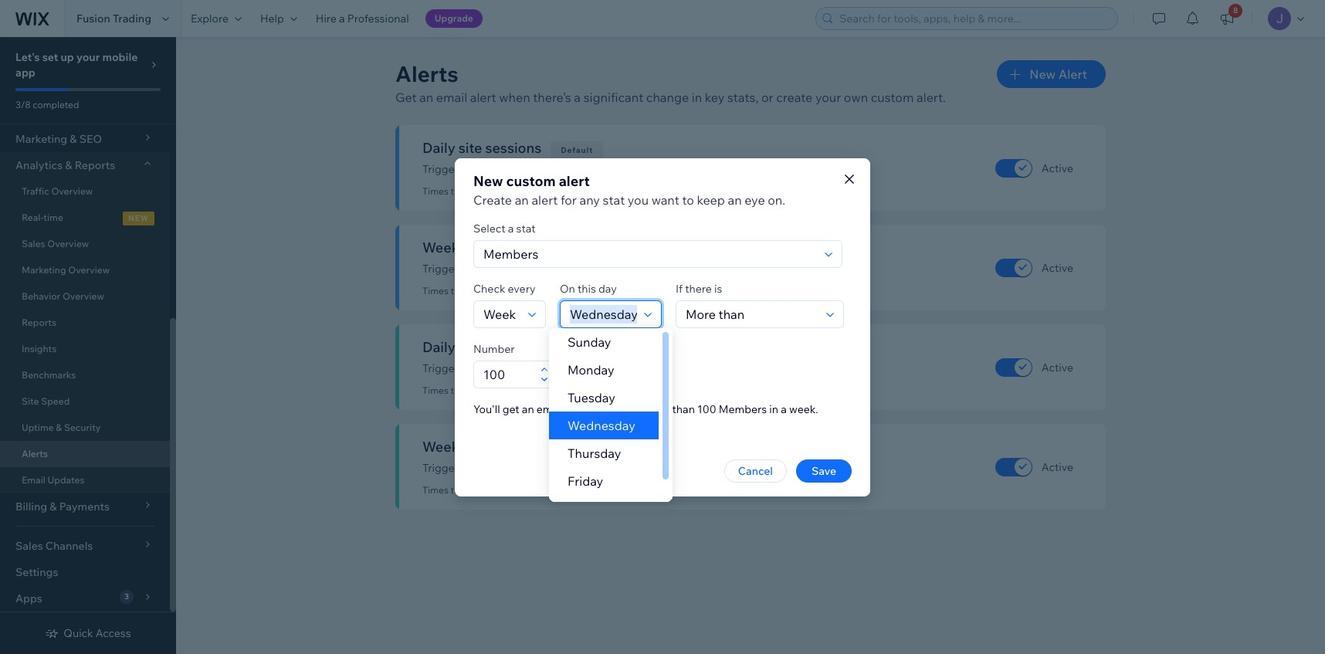 Task type: describe. For each thing, give the bounding box(es) containing it.
an inside alerts get an email alert when there's a significant change in key stats, or create your own custom alert.
[[420, 90, 434, 105]]

eye
[[745, 192, 765, 207]]

never for daily total sales
[[496, 385, 520, 396]]

trigger: significant change in daily total sales.
[[423, 361, 650, 375]]

triggered: for daily total sales
[[451, 385, 494, 396]]

is
[[714, 282, 722, 295]]

0 horizontal spatial stat
[[516, 221, 536, 235]]

times triggered: never triggered for daily total sales
[[423, 385, 563, 396]]

times triggered: never triggered for weekly site sessions
[[423, 285, 563, 297]]

site up the create
[[459, 139, 482, 157]]

total down you'll
[[474, 438, 504, 456]]

triggered for daily total sales
[[522, 385, 563, 396]]

to
[[682, 192, 694, 207]]

every
[[508, 282, 536, 295]]

3/8 completed
[[15, 99, 79, 110]]

0 horizontal spatial reports
[[22, 317, 56, 328]]

on
[[560, 282, 575, 295]]

triggered for weekly site sessions
[[522, 285, 563, 297]]

behavior overview
[[22, 290, 104, 302]]

trigger: significant change in weekly total sales.
[[423, 461, 661, 475]]

& for uptime
[[56, 422, 62, 433]]

quick
[[64, 626, 93, 640]]

total right friday
[[608, 461, 630, 475]]

on.
[[768, 192, 786, 207]]

daily for sales
[[570, 361, 594, 375]]

sidebar element
[[0, 0, 176, 654]]

wednesday
[[568, 418, 636, 433]]

weekly total sales
[[423, 438, 540, 456]]

in for daily site sessions
[[559, 162, 568, 176]]

daily total sales
[[423, 338, 525, 356]]

let's
[[15, 50, 40, 64]]

completed
[[33, 99, 79, 110]]

sales for weekly total sales
[[507, 438, 540, 456]]

than
[[672, 402, 695, 416]]

on this day
[[560, 282, 617, 295]]

email for you'll
[[537, 402, 564, 416]]

significant for weekly site sessions
[[464, 262, 516, 276]]

alert
[[1059, 66, 1088, 82]]

saturday
[[568, 501, 620, 517]]

sales
[[22, 238, 45, 249]]

new alert
[[1030, 66, 1088, 82]]

8
[[1234, 5, 1238, 15]]

time
[[43, 212, 63, 223]]

alerts link
[[0, 441, 170, 467]]

significant for daily total sales
[[464, 361, 516, 375]]

you'll get an email when there are more than 100 members in a week.
[[473, 402, 819, 416]]

sessions for weekly site sessions
[[501, 239, 557, 256]]

updates
[[48, 474, 85, 486]]

upgrade button
[[425, 9, 483, 28]]

sessions for daily site sessions
[[486, 139, 542, 157]]

stats,
[[728, 90, 759, 105]]

in for daily total sales
[[559, 361, 568, 375]]

uptime & security
[[22, 422, 101, 433]]

analytics & reports button
[[0, 152, 170, 178]]

app
[[15, 66, 35, 80]]

you'll
[[473, 402, 500, 416]]

any
[[580, 192, 600, 207]]

change for daily total sales
[[519, 361, 556, 375]]

times for weekly site sessions
[[423, 285, 449, 297]]

email updates link
[[0, 467, 170, 494]]

analytics & reports
[[15, 158, 115, 172]]

a right select
[[508, 221, 514, 235]]

site
[[22, 395, 39, 407]]

active for weekly total sales
[[1042, 460, 1074, 474]]

in for weekly site sessions
[[559, 262, 568, 276]]

reports inside popup button
[[75, 158, 115, 172]]

are
[[625, 402, 641, 416]]

number
[[473, 342, 515, 356]]

custom inside new custom alert create an alert for any stat you want to keep an eye on.
[[506, 172, 556, 190]]

professional
[[347, 12, 409, 25]]

insights link
[[0, 336, 170, 362]]

weekly for weekly total sales
[[423, 438, 471, 456]]

active for daily site sessions
[[1042, 161, 1074, 175]]

new alert button
[[997, 60, 1106, 88]]

sessions. for weekly site sessions
[[628, 262, 674, 276]]

wednesday option
[[549, 412, 659, 440]]

friday
[[568, 473, 603, 489]]

check every
[[473, 282, 536, 295]]

select
[[473, 221, 506, 235]]

fusion trading
[[76, 12, 151, 25]]

a inside alerts get an email alert when there's a significant change in key stats, or create your own custom alert.
[[574, 90, 581, 105]]

get
[[503, 402, 520, 416]]

Search for tools, apps, help & more... field
[[835, 8, 1113, 29]]

triggered: for daily site sessions
[[451, 185, 494, 197]]

trigger: significant change in daily site sessions.
[[423, 162, 663, 176]]

in left week. at the right of the page
[[770, 402, 779, 416]]

new custom alert create an alert for any stat you want to keep an eye on.
[[473, 172, 786, 207]]

daily for sessions
[[570, 162, 594, 176]]

custom inside alerts get an email alert when there's a significant change in key stats, or create your own custom alert.
[[871, 90, 914, 105]]

thursday
[[568, 446, 621, 461]]

sunday
[[568, 334, 611, 350]]

new for alert
[[1030, 66, 1056, 82]]

security
[[64, 422, 101, 433]]

total down sunday
[[596, 361, 619, 375]]

daily for daily total sales
[[423, 338, 455, 356]]

trigger: for weekly total sales
[[423, 461, 461, 475]]

speed
[[41, 395, 70, 407]]

traffic overview link
[[0, 178, 170, 205]]

8 button
[[1210, 0, 1244, 37]]

significant inside alerts get an email alert when there's a significant change in key stats, or create your own custom alert.
[[584, 90, 644, 105]]

times for weekly total sales
[[423, 484, 449, 496]]

site speed link
[[0, 389, 170, 415]]

your inside "let's set up your mobile app"
[[76, 50, 100, 64]]

2 horizontal spatial alert
[[559, 172, 590, 190]]

daily for daily site sessions
[[423, 139, 455, 157]]

significant for weekly total sales
[[464, 461, 516, 475]]

help button
[[251, 0, 307, 37]]

overview for marketing overview
[[68, 264, 110, 276]]

fusion
[[76, 12, 110, 25]]

quick access button
[[45, 626, 131, 640]]

uptime & security link
[[0, 415, 170, 441]]

trading
[[113, 12, 151, 25]]

email for alerts
[[436, 90, 467, 105]]

want
[[652, 192, 680, 207]]

traffic overview
[[22, 185, 93, 197]]

2 vertical spatial alert
[[532, 192, 558, 207]]

daily site sessions
[[423, 139, 542, 157]]

alerts for alerts
[[22, 448, 48, 460]]

trigger: significant change in weekly site sessions.
[[423, 262, 674, 276]]

Check every field
[[479, 301, 524, 327]]

insights
[[22, 343, 57, 355]]

default for weekly total sales
[[560, 444, 592, 454]]

times for daily total sales
[[423, 385, 449, 396]]

weekly site sessions
[[423, 239, 557, 256]]

sales. for daily total sales
[[622, 361, 650, 375]]

change inside alerts get an email alert when there's a significant change in key stats, or create your own custom alert.
[[646, 90, 689, 105]]

trigger: for daily site sessions
[[423, 162, 461, 176]]

traffic
[[22, 185, 49, 197]]

real-
[[22, 212, 44, 223]]

0 horizontal spatial there
[[596, 402, 623, 416]]

benchmarks link
[[0, 362, 170, 389]]

this
[[578, 282, 596, 295]]

upgrade
[[435, 12, 473, 24]]



Task type: vqa. For each thing, say whether or not it's contained in the screenshot.


Task type: locate. For each thing, give the bounding box(es) containing it.
weekly for weekly site sessions
[[423, 239, 471, 256]]

times for daily site sessions
[[423, 185, 449, 197]]

alert up daily site sessions
[[470, 90, 496, 105]]

change for daily site sessions
[[519, 162, 556, 176]]

100
[[698, 402, 717, 416]]

weekly up this
[[570, 262, 605, 276]]

0 horizontal spatial your
[[76, 50, 100, 64]]

new up the create
[[473, 172, 503, 190]]

day
[[599, 282, 617, 295]]

there right if
[[685, 282, 712, 295]]

list box
[[549, 328, 673, 523]]

1 times triggered: never triggered from the top
[[423, 185, 563, 197]]

daily
[[423, 139, 455, 157], [423, 338, 455, 356]]

times
[[423, 185, 449, 197], [423, 285, 449, 297], [423, 385, 449, 396], [423, 484, 449, 496]]

explore
[[191, 12, 229, 25]]

triggered: up check every field
[[451, 285, 494, 297]]

On this day field
[[565, 301, 640, 327]]

benchmarks
[[22, 369, 76, 381]]

1 horizontal spatial &
[[65, 158, 72, 172]]

change for weekly site sessions
[[519, 262, 556, 276]]

1 vertical spatial sessions.
[[628, 262, 674, 276]]

0 vertical spatial alerts
[[395, 60, 459, 87]]

1 vertical spatial sales
[[507, 438, 540, 456]]

3 times triggered: never triggered from the top
[[423, 385, 563, 396]]

significant up check
[[464, 262, 516, 276]]

1 horizontal spatial email
[[537, 402, 564, 416]]

2 triggered: from the top
[[451, 285, 494, 297]]

alert left for
[[532, 192, 558, 207]]

0 vertical spatial alert
[[470, 90, 496, 105]]

2 weekly from the top
[[570, 461, 605, 475]]

1 vertical spatial custom
[[506, 172, 556, 190]]

default for daily site sessions
[[561, 145, 594, 155]]

week.
[[789, 402, 819, 416]]

new for custom
[[473, 172, 503, 190]]

sessions
[[486, 139, 542, 157], [501, 239, 557, 256]]

alerts for alerts get an email alert when there's a significant change in key stats, or create your own custom alert.
[[395, 60, 459, 87]]

site down select
[[474, 239, 498, 256]]

0 horizontal spatial custom
[[506, 172, 556, 190]]

times triggered: never triggered up you'll
[[423, 385, 563, 396]]

0 horizontal spatial email
[[436, 90, 467, 105]]

alert
[[470, 90, 496, 105], [559, 172, 590, 190], [532, 192, 558, 207]]

keep
[[697, 192, 725, 207]]

1 daily from the top
[[570, 162, 594, 176]]

4 active from the top
[[1042, 460, 1074, 474]]

0 vertical spatial weekly
[[423, 239, 471, 256]]

sales up trigger: significant change in weekly total sales.
[[507, 438, 540, 456]]

analytics
[[15, 158, 63, 172]]

daily down sunday
[[570, 361, 594, 375]]

sales up number text box
[[492, 338, 525, 356]]

0 vertical spatial weekly
[[570, 262, 605, 276]]

1 horizontal spatial there
[[685, 282, 712, 295]]

custom right own
[[871, 90, 914, 105]]

site up day
[[608, 262, 626, 276]]

1 never from the top
[[496, 185, 520, 197]]

change up get
[[519, 361, 556, 375]]

key
[[705, 90, 725, 105]]

settings
[[15, 565, 58, 579]]

0 horizontal spatial new
[[473, 172, 503, 190]]

0 horizontal spatial alert
[[470, 90, 496, 105]]

new left the alert
[[1030, 66, 1056, 82]]

times down weekly total sales
[[423, 484, 449, 496]]

alerts up email
[[22, 448, 48, 460]]

1 vertical spatial alerts
[[22, 448, 48, 460]]

stat inside new custom alert create an alert for any stat you want to keep an eye on.
[[603, 192, 625, 207]]

new inside button
[[1030, 66, 1056, 82]]

triggered for weekly total sales
[[522, 484, 563, 496]]

significant down weekly total sales
[[464, 461, 516, 475]]

default for weekly site sessions
[[576, 245, 609, 255]]

1 vertical spatial daily
[[423, 338, 455, 356]]

2 trigger: from the top
[[423, 262, 461, 276]]

0 vertical spatial your
[[76, 50, 100, 64]]

create
[[473, 192, 512, 207]]

0 vertical spatial sessions.
[[617, 162, 663, 176]]

alerts up get
[[395, 60, 459, 87]]

or
[[762, 90, 774, 105]]

triggered
[[522, 185, 563, 197], [522, 285, 563, 297], [522, 385, 563, 396], [522, 484, 563, 496]]

4 triggered from the top
[[522, 484, 563, 496]]

quick access
[[64, 626, 131, 640]]

if there is
[[676, 282, 722, 295]]

get
[[395, 90, 417, 105]]

tuesday
[[568, 390, 615, 406]]

a left week. at the right of the page
[[781, 402, 787, 416]]

1 weekly from the top
[[423, 239, 471, 256]]

3 times from the top
[[423, 385, 449, 396]]

2 active from the top
[[1042, 261, 1074, 275]]

new
[[128, 213, 149, 223]]

cancel
[[738, 464, 773, 478]]

1 horizontal spatial new
[[1030, 66, 1056, 82]]

in left the key
[[692, 90, 702, 105]]

email
[[436, 90, 467, 105], [537, 402, 564, 416]]

when inside alerts get an email alert when there's a significant change in key stats, or create your own custom alert.
[[499, 90, 530, 105]]

overview for sales overview
[[47, 238, 89, 249]]

for
[[561, 192, 577, 207]]

4 times triggered: never triggered from the top
[[423, 484, 563, 496]]

weekly for sessions
[[570, 262, 605, 276]]

sessions up trigger: significant change in weekly site sessions.
[[501, 239, 557, 256]]

behavior
[[22, 290, 60, 302]]

check
[[473, 282, 506, 295]]

mobile
[[102, 50, 138, 64]]

triggered: for weekly total sales
[[451, 484, 494, 496]]

triggered:
[[451, 185, 494, 197], [451, 285, 494, 297], [451, 385, 494, 396], [451, 484, 494, 496]]

change up every
[[519, 262, 556, 276]]

& inside popup button
[[65, 158, 72, 172]]

3 triggered: from the top
[[451, 385, 494, 396]]

1 vertical spatial when
[[566, 402, 594, 416]]

3 never from the top
[[496, 385, 520, 396]]

default up trigger: significant change in daily total sales.
[[544, 344, 577, 355]]

never for weekly total sales
[[496, 484, 520, 496]]

1 vertical spatial there
[[596, 402, 623, 416]]

2 weekly from the top
[[423, 438, 471, 456]]

weekly up saturday
[[570, 461, 605, 475]]

2 daily from the top
[[423, 338, 455, 356]]

overview up the marketing overview
[[47, 238, 89, 249]]

more
[[644, 402, 670, 416]]

1 horizontal spatial stat
[[603, 192, 625, 207]]

triggered: for weekly site sessions
[[451, 285, 494, 297]]

alerts
[[395, 60, 459, 87], [22, 448, 48, 460]]

reports link
[[0, 310, 170, 336]]

total down check every field
[[459, 338, 489, 356]]

never for weekly site sessions
[[496, 285, 520, 297]]

marketing
[[22, 264, 66, 276]]

set
[[42, 50, 58, 64]]

email
[[22, 474, 46, 486]]

1 vertical spatial email
[[537, 402, 564, 416]]

alert up for
[[559, 172, 590, 190]]

sessions.
[[617, 162, 663, 176], [628, 262, 674, 276]]

1 active from the top
[[1042, 161, 1074, 175]]

3 active from the top
[[1042, 360, 1074, 374]]

in left friday
[[559, 461, 568, 475]]

triggered down trigger: significant change in daily site sessions.
[[522, 185, 563, 197]]

4 never from the top
[[496, 484, 520, 496]]

significant down daily site sessions
[[464, 162, 516, 176]]

triggered: up select
[[451, 185, 494, 197]]

0 vertical spatial when
[[499, 90, 530, 105]]

stat right select
[[516, 221, 536, 235]]

never down trigger: significant change in weekly total sales.
[[496, 484, 520, 496]]

your right up
[[76, 50, 100, 64]]

0 vertical spatial sales
[[492, 338, 525, 356]]

change left friday
[[519, 461, 556, 475]]

let's set up your mobile app
[[15, 50, 138, 80]]

overview down analytics & reports at the left top of page
[[51, 185, 93, 197]]

weekly for sales
[[570, 461, 605, 475]]

1 vertical spatial sales.
[[633, 461, 661, 475]]

triggered down trigger: significant change in weekly site sessions.
[[522, 285, 563, 297]]

2 triggered from the top
[[522, 285, 563, 297]]

access
[[96, 626, 131, 640]]

0 vertical spatial sales.
[[622, 361, 650, 375]]

triggered down trigger: significant change in weekly total sales.
[[522, 484, 563, 496]]

members
[[719, 402, 767, 416]]

never up get
[[496, 385, 520, 396]]

0 vertical spatial reports
[[75, 158, 115, 172]]

times down daily total sales
[[423, 385, 449, 396]]

0 vertical spatial new
[[1030, 66, 1056, 82]]

0 vertical spatial email
[[436, 90, 467, 105]]

hire a professional
[[316, 12, 409, 25]]

sessions up trigger: significant change in daily site sessions.
[[486, 139, 542, 157]]

3 triggered from the top
[[522, 385, 563, 396]]

email inside alerts get an email alert when there's a significant change in key stats, or create your own custom alert.
[[436, 90, 467, 105]]

1 triggered from the top
[[522, 185, 563, 197]]

settings link
[[0, 559, 170, 585]]

significant for daily site sessions
[[464, 162, 516, 176]]

1 horizontal spatial alerts
[[395, 60, 459, 87]]

1 horizontal spatial when
[[566, 402, 594, 416]]

alerts get an email alert when there's a significant change in key stats, or create your own custom alert.
[[395, 60, 946, 105]]

in up for
[[559, 162, 568, 176]]

4 triggered: from the top
[[451, 484, 494, 496]]

& up traffic overview
[[65, 158, 72, 172]]

overview down marketing overview link at the left of page
[[63, 290, 104, 302]]

site up any
[[596, 162, 614, 176]]

change down daily site sessions
[[519, 162, 556, 176]]

in inside alerts get an email alert when there's a significant change in key stats, or create your own custom alert.
[[692, 90, 702, 105]]

sales for daily total sales
[[492, 338, 525, 356]]

never up select a stat
[[496, 185, 520, 197]]

sales overview
[[22, 238, 89, 249]]

alerts inside alerts get an email alert when there's a significant change in key stats, or create your own custom alert.
[[395, 60, 459, 87]]

1 daily from the top
[[423, 139, 455, 157]]

if
[[676, 282, 683, 295]]

1 vertical spatial daily
[[570, 361, 594, 375]]

4 times from the top
[[423, 484, 449, 496]]

0 vertical spatial stat
[[603, 192, 625, 207]]

1 vertical spatial &
[[56, 422, 62, 433]]

trigger: down daily total sales
[[423, 361, 461, 375]]

never up check every field
[[496, 285, 520, 297]]

cancel button
[[724, 459, 787, 482]]

triggered for daily site sessions
[[522, 185, 563, 197]]

1 vertical spatial sessions
[[501, 239, 557, 256]]

marketing overview
[[22, 264, 110, 276]]

default up 'on this day'
[[576, 245, 609, 255]]

a right hire
[[339, 12, 345, 25]]

weekly
[[570, 262, 605, 276], [570, 461, 605, 475]]

default up friday
[[560, 444, 592, 454]]

trigger: for weekly site sessions
[[423, 262, 461, 276]]

1 vertical spatial new
[[473, 172, 503, 190]]

sales
[[492, 338, 525, 356], [507, 438, 540, 456]]

0 vertical spatial there
[[685, 282, 712, 295]]

reports
[[75, 158, 115, 172], [22, 317, 56, 328]]

active for daily total sales
[[1042, 360, 1074, 374]]

site speed
[[22, 395, 70, 407]]

1 vertical spatial your
[[816, 90, 841, 105]]

trigger: down weekly total sales
[[423, 461, 461, 475]]

If there is field
[[681, 301, 822, 327]]

times triggered: never triggered
[[423, 185, 563, 197], [423, 285, 563, 297], [423, 385, 563, 396], [423, 484, 563, 496]]

alert inside alerts get an email alert when there's a significant change in key stats, or create your own custom alert.
[[470, 90, 496, 105]]

monday
[[568, 362, 615, 378]]

times triggered: never triggered up check every field
[[423, 285, 563, 297]]

hire a professional link
[[307, 0, 418, 37]]

triggered down trigger: significant change in daily total sales.
[[522, 385, 563, 396]]

you
[[628, 192, 649, 207]]

2 times from the top
[[423, 285, 449, 297]]

times triggered: never triggered down weekly total sales
[[423, 484, 563, 496]]

1 vertical spatial reports
[[22, 317, 56, 328]]

there
[[685, 282, 712, 295], [596, 402, 623, 416]]

behavior overview link
[[0, 283, 170, 310]]

0 vertical spatial &
[[65, 158, 72, 172]]

trigger: down weekly site sessions
[[423, 262, 461, 276]]

0 vertical spatial custom
[[871, 90, 914, 105]]

0 horizontal spatial &
[[56, 422, 62, 433]]

sessions. for daily site sessions
[[617, 162, 663, 176]]

select a stat
[[473, 221, 536, 235]]

1 times from the top
[[423, 185, 449, 197]]

times triggered: never triggered for weekly total sales
[[423, 484, 563, 496]]

stat right any
[[603, 192, 625, 207]]

a right there's
[[574, 90, 581, 105]]

times triggered: never triggered up select
[[423, 185, 563, 197]]

alerts inside alerts link
[[22, 448, 48, 460]]

alert.
[[917, 90, 946, 105]]

default for daily total sales
[[544, 344, 577, 355]]

Number text field
[[479, 361, 536, 387]]

never for daily site sessions
[[496, 185, 520, 197]]

2 daily from the top
[[570, 361, 594, 375]]

save
[[812, 464, 837, 478]]

active for weekly site sessions
[[1042, 261, 1074, 275]]

sales. up are
[[622, 361, 650, 375]]

daily up any
[[570, 162, 594, 176]]

change left the key
[[646, 90, 689, 105]]

sales. for weekly total sales
[[633, 461, 661, 475]]

significant right there's
[[584, 90, 644, 105]]

there up wednesday
[[596, 402, 623, 416]]

1 horizontal spatial your
[[816, 90, 841, 105]]

Select a stat field
[[479, 241, 820, 267]]

2 never from the top
[[496, 285, 520, 297]]

0 horizontal spatial when
[[499, 90, 530, 105]]

0 vertical spatial daily
[[423, 139, 455, 157]]

a inside hire a professional link
[[339, 12, 345, 25]]

trigger: for daily total sales
[[423, 361, 461, 375]]

your left own
[[816, 90, 841, 105]]

your inside alerts get an email alert when there's a significant change in key stats, or create your own custom alert.
[[816, 90, 841, 105]]

overview down sales overview "link"
[[68, 264, 110, 276]]

new inside new custom alert create an alert for any stat you want to keep an eye on.
[[473, 172, 503, 190]]

default up trigger: significant change in daily site sessions.
[[561, 145, 594, 155]]

when up wednesday
[[566, 402, 594, 416]]

in for weekly total sales
[[559, 461, 568, 475]]

list box containing sunday
[[549, 328, 673, 523]]

1 weekly from the top
[[570, 262, 605, 276]]

a
[[339, 12, 345, 25], [574, 90, 581, 105], [508, 221, 514, 235], [781, 402, 787, 416]]

0 vertical spatial daily
[[570, 162, 594, 176]]

significant down number
[[464, 361, 516, 375]]

1 vertical spatial alert
[[559, 172, 590, 190]]

triggered: up you'll
[[451, 385, 494, 396]]

stat
[[603, 192, 625, 207], [516, 221, 536, 235]]

1 horizontal spatial custom
[[871, 90, 914, 105]]

1 vertical spatial weekly
[[570, 461, 605, 475]]

triggered: down weekly total sales
[[451, 484, 494, 496]]

& for analytics
[[65, 158, 72, 172]]

overview
[[51, 185, 93, 197], [47, 238, 89, 249], [68, 264, 110, 276], [63, 290, 104, 302]]

0 vertical spatial sessions
[[486, 139, 542, 157]]

times left the create
[[423, 185, 449, 197]]

2 times triggered: never triggered from the top
[[423, 285, 563, 297]]

1 horizontal spatial alert
[[532, 192, 558, 207]]

1 vertical spatial stat
[[516, 221, 536, 235]]

1 horizontal spatial reports
[[75, 158, 115, 172]]

overview for behavior overview
[[63, 290, 104, 302]]

1 triggered: from the top
[[451, 185, 494, 197]]

custom up the create
[[506, 172, 556, 190]]

change for weekly total sales
[[519, 461, 556, 475]]

reports up traffic overview "link"
[[75, 158, 115, 172]]

times left check
[[423, 285, 449, 297]]

& right uptime
[[56, 422, 62, 433]]

in up on
[[559, 262, 568, 276]]

real-time
[[22, 212, 63, 223]]

1 trigger: from the top
[[423, 162, 461, 176]]

overview for traffic overview
[[51, 185, 93, 197]]

times triggered: never triggered for daily site sessions
[[423, 185, 563, 197]]

when left there's
[[499, 90, 530, 105]]

email updates
[[22, 474, 85, 486]]

trigger: down daily site sessions
[[423, 162, 461, 176]]

4 trigger: from the top
[[423, 461, 461, 475]]

hire
[[316, 12, 337, 25]]

0 horizontal spatial alerts
[[22, 448, 48, 460]]

up
[[61, 50, 74, 64]]

3 trigger: from the top
[[423, 361, 461, 375]]

sales. right thursday
[[633, 461, 661, 475]]

in left monday
[[559, 361, 568, 375]]

1 vertical spatial weekly
[[423, 438, 471, 456]]

reports up insights at bottom
[[22, 317, 56, 328]]

3/8
[[15, 99, 31, 110]]



